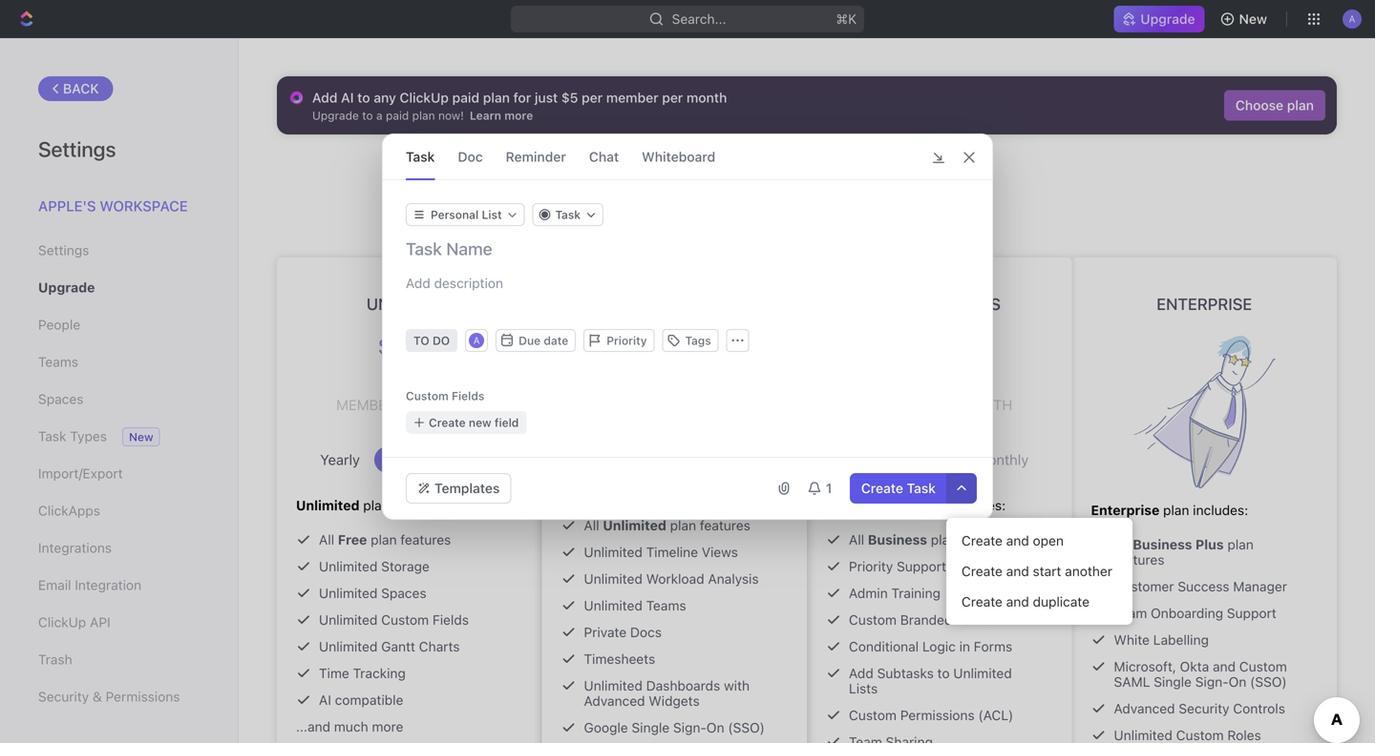 Task type: describe. For each thing, give the bounding box(es) containing it.
import/export link
[[38, 458, 200, 490]]

...and much more
[[296, 720, 403, 735]]

email integration link
[[38, 570, 200, 602]]

features for business plus plan features
[[1114, 552, 1165, 568]]

$ for 12
[[632, 319, 643, 346]]

1 vertical spatial ai
[[319, 693, 331, 709]]

admin
[[849, 586, 888, 602]]

all for business plus
[[849, 532, 864, 548]]

to for add ai to any clickup paid plan for just $5 per member per month learn more
[[357, 90, 370, 106]]

just
[[535, 90, 558, 106]]

add ai to any clickup paid plan for just $5 per member per month learn more
[[312, 90, 727, 122]]

microsoft, okta and custom saml single sign-on (sso)
[[1114, 659, 1287, 690]]

0 vertical spatial forms
[[956, 613, 995, 628]]

business for business plus
[[878, 295, 956, 314]]

0 horizontal spatial (sso)
[[728, 721, 765, 736]]

member inside $ 7 member per month
[[336, 397, 396, 414]]

upgrade to unleash everything
[[669, 161, 945, 185]]

storage
[[381, 559, 430, 575]]

new button
[[1212, 4, 1279, 34]]

in
[[959, 639, 970, 655]]

time tracking
[[319, 666, 406, 682]]

$5
[[561, 90, 578, 106]]

all free plan features
[[319, 532, 451, 548]]

clickup api
[[38, 615, 110, 631]]

create for create and open
[[962, 533, 1003, 549]]

0 horizontal spatial upgrade link
[[38, 272, 200, 304]]

success
[[1178, 579, 1230, 595]]

unlimited teams
[[584, 598, 686, 614]]

unlimited storage
[[319, 559, 430, 575]]

and for open
[[1006, 533, 1029, 549]]

unlimited for unlimited gantt charts
[[319, 639, 378, 655]]

on inside microsoft, okta and custom saml single sign-on (sso)
[[1229, 675, 1247, 690]]

1 vertical spatial teams
[[646, 598, 686, 614]]

another
[[1065, 564, 1113, 580]]

team onboarding support
[[1114, 606, 1277, 622]]

member inside add ai to any clickup paid plan for just $5 per member per month learn more
[[606, 90, 659, 106]]

email
[[38, 578, 71, 594]]

12
[[645, 311, 704, 388]]

conditional logic in forms
[[849, 639, 1013, 655]]

$ 7 member per month
[[336, 326, 483, 414]]

trash
[[38, 652, 72, 668]]

more inside add ai to any clickup paid plan for just $5 per member per month learn more
[[504, 109, 533, 122]]

business plus plan features
[[1114, 537, 1254, 568]]

logic
[[922, 639, 956, 655]]

new inside button
[[1239, 11, 1267, 27]]

trash link
[[38, 644, 200, 677]]

custom permissions (acl)
[[849, 708, 1014, 724]]

manager
[[1233, 579, 1287, 595]]

Task Name text field
[[406, 238, 973, 261]]

1 vertical spatial permissions
[[900, 708, 975, 724]]

ai compatible
[[319, 693, 403, 709]]

analysis
[[708, 572, 759, 587]]

plan inside add ai to any clickup paid plan for just $5 per member per month learn more
[[483, 90, 510, 106]]

create for create and duplicate
[[962, 594, 1003, 610]]

...and
[[296, 720, 330, 735]]

unlimited for unlimited custom fields
[[319, 613, 378, 628]]

1 vertical spatial on
[[707, 721, 724, 736]]

private
[[584, 625, 627, 641]]

search...
[[672, 11, 726, 27]]

0 vertical spatial fields
[[452, 390, 485, 403]]

all business plan features
[[849, 532, 1011, 548]]

everything
[[849, 161, 945, 185]]

1 vertical spatial support
[[1227, 606, 1277, 622]]

business for business plus plan features
[[1133, 537, 1192, 553]]

choose
[[1236, 97, 1284, 113]]

0 horizontal spatial support
[[897, 559, 946, 575]]

priority support
[[849, 559, 946, 575]]

free
[[338, 532, 367, 548]]

integrations link
[[38, 532, 200, 565]]

0 horizontal spatial sign-
[[673, 721, 707, 736]]

subtasks
[[877, 666, 934, 682]]

team
[[1114, 606, 1147, 622]]

integrations
[[38, 541, 112, 556]]

enterprise for enterprise
[[1157, 295, 1252, 314]]

settings link
[[38, 234, 200, 267]]

(acl)
[[978, 708, 1014, 724]]

unlimited spaces
[[319, 586, 426, 602]]

people
[[38, 317, 80, 333]]

to for add subtasks to unlimited lists
[[937, 666, 950, 682]]

create and duplicate button
[[954, 587, 1125, 618]]

views
[[702, 545, 738, 561]]

custom inside microsoft, okta and custom saml single sign-on (sso)
[[1239, 659, 1287, 675]]

plan up timeline
[[670, 518, 696, 534]]

2 horizontal spatial month
[[960, 397, 1013, 414]]

1 horizontal spatial advanced
[[1114, 701, 1175, 717]]

business plus
[[878, 295, 1001, 314]]

and for duplicate
[[1006, 594, 1029, 610]]

reminder
[[506, 149, 566, 165]]

email integration
[[38, 578, 141, 594]]

plus for business plus plan features
[[1196, 537, 1224, 553]]

teams inside settings element
[[38, 354, 78, 370]]

(sso) inside microsoft, okta and custom saml single sign-on (sso)
[[1250, 675, 1287, 690]]

month inside add ai to any clickup paid plan for just $5 per member per month learn more
[[687, 90, 727, 106]]

plan inside business plus plan features
[[1228, 537, 1254, 553]]

workspace
[[100, 198, 188, 214]]

private docs
[[584, 625, 662, 641]]

$ for 7
[[378, 333, 388, 360]]

plan up 'all free plan features'
[[363, 498, 389, 514]]

unlimited for unlimited teams
[[584, 598, 643, 614]]

customer success manager
[[1114, 579, 1287, 595]]

white labelling
[[1114, 633, 1209, 648]]

unlimited timeline views
[[584, 545, 738, 561]]

okta
[[1180, 659, 1209, 675]]

0 horizontal spatial single
[[632, 721, 670, 736]]

1 horizontal spatial includes:
[[950, 498, 1006, 514]]

business for business plus plan includes:
[[826, 498, 885, 514]]

features for all unlimited plan features
[[700, 518, 750, 534]]

all unlimited plan features
[[584, 518, 750, 534]]

charts
[[419, 639, 460, 655]]

month inside $ 7 member per month
[[430, 397, 483, 414]]

enterprise image
[[1134, 336, 1275, 489]]

settings element
[[0, 38, 239, 744]]

learn
[[470, 109, 501, 122]]

timeline
[[646, 545, 698, 561]]

training
[[891, 586, 941, 602]]

timesheets
[[584, 652, 655, 668]]

google single sign-on (sso)
[[584, 721, 765, 736]]

unlimited gantt charts
[[319, 639, 460, 655]]

2 horizontal spatial upgrade
[[1141, 11, 1195, 27]]

features for all business plan features
[[961, 532, 1011, 548]]

unlimited plan includes:
[[296, 498, 448, 514]]

security inside settings element
[[38, 689, 89, 705]]

compatible
[[335, 693, 403, 709]]

plan up business plus plan features
[[1163, 503, 1189, 519]]

doc
[[458, 149, 483, 165]]

start
[[1033, 564, 1061, 580]]



Task type: vqa. For each thing, say whether or not it's contained in the screenshot.
DOCS
yes



Task type: locate. For each thing, give the bounding box(es) containing it.
more
[[504, 109, 533, 122], [372, 720, 403, 735]]

back
[[63, 81, 99, 96]]

types
[[70, 429, 107, 445]]

on down with
[[707, 721, 724, 736]]

0 vertical spatial permissions
[[106, 689, 180, 705]]

0 vertical spatial support
[[897, 559, 946, 575]]

all up priority
[[849, 532, 864, 548]]

add down conditional
[[849, 666, 874, 682]]

sign- inside microsoft, okta and custom saml single sign-on (sso)
[[1195, 675, 1229, 690]]

sign- down widgets
[[673, 721, 707, 736]]

on up controls
[[1229, 675, 1247, 690]]

1 horizontal spatial more
[[504, 109, 533, 122]]

upgrade inside settings element
[[38, 280, 95, 296]]

ai down time
[[319, 693, 331, 709]]

to left 'unleash' on the right of page
[[752, 161, 770, 185]]

task inside button
[[907, 481, 936, 497]]

advanced down "saml"
[[1114, 701, 1175, 717]]

1 vertical spatial settings
[[38, 243, 89, 258]]

features up customer
[[1114, 552, 1165, 568]]

customer
[[1114, 579, 1174, 595]]

1 horizontal spatial upgrade
[[669, 161, 747, 185]]

to left any
[[357, 90, 370, 106]]

1 horizontal spatial (sso)
[[1250, 675, 1287, 690]]

0 horizontal spatial to
[[357, 90, 370, 106]]

unlimited for unlimited
[[367, 295, 452, 314]]

new up import/export link
[[129, 431, 153, 444]]

forms up "in"
[[956, 613, 995, 628]]

branded
[[900, 613, 952, 628]]

admin training
[[849, 586, 941, 602]]

includes: for enterprise plan includes:
[[1193, 503, 1248, 519]]

add for add ai to any clickup paid plan for just $5 per member per month learn more
[[312, 90, 338, 106]]

clickup api link
[[38, 607, 200, 639]]

docs
[[630, 625, 662, 641]]

1 settings from the top
[[38, 137, 116, 161]]

back link
[[38, 76, 113, 101]]

$ inside $ 7 member per month
[[378, 333, 388, 360]]

sign- up advanced security controls
[[1195, 675, 1229, 690]]

whiteboard button
[[642, 135, 716, 180]]

teams down unlimited workload analysis
[[646, 598, 686, 614]]

2 horizontal spatial yearly
[[850, 452, 890, 468]]

0 horizontal spatial task
[[38, 429, 66, 445]]

forms right "in"
[[974, 639, 1013, 655]]

1 horizontal spatial clickup
[[400, 90, 449, 106]]

to inside 'add subtasks to unlimited lists'
[[937, 666, 950, 682]]

unlimited inside 'add subtasks to unlimited lists'
[[953, 666, 1012, 682]]

upgrade link
[[1114, 6, 1205, 32], [38, 272, 200, 304]]

teams link
[[38, 346, 200, 379]]

1 horizontal spatial add
[[849, 666, 874, 682]]

1 vertical spatial add
[[849, 666, 874, 682]]

0 vertical spatial ai
[[341, 90, 354, 106]]

custom branded forms
[[849, 613, 995, 628]]

member up create task
[[866, 397, 926, 414]]

(sso) up controls
[[1250, 675, 1287, 690]]

clickup up trash
[[38, 615, 86, 631]]

2 settings from the top
[[38, 243, 89, 258]]

1 horizontal spatial permissions
[[900, 708, 975, 724]]

task left types
[[38, 429, 66, 445]]

features up storage
[[400, 532, 451, 548]]

task for task
[[406, 149, 435, 165]]

upgrade up people
[[38, 280, 95, 296]]

priority
[[849, 559, 893, 575]]

unlimited
[[367, 295, 452, 314], [296, 498, 360, 514], [603, 518, 666, 534], [584, 545, 643, 561], [319, 559, 378, 575], [584, 572, 643, 587], [319, 586, 378, 602], [584, 598, 643, 614], [319, 613, 378, 628], [319, 639, 378, 655], [953, 666, 1012, 682], [584, 679, 643, 694]]

0 vertical spatial add
[[312, 90, 338, 106]]

and left open
[[1006, 533, 1029, 549]]

plan up learn
[[483, 90, 510, 106]]

1 horizontal spatial security
[[1179, 701, 1230, 717]]

and left start
[[1006, 564, 1029, 580]]

0 horizontal spatial more
[[372, 720, 403, 735]]

0 horizontal spatial on
[[707, 721, 724, 736]]

member
[[606, 90, 659, 106], [336, 397, 396, 414], [866, 397, 926, 414]]

all up "unlimited timeline views"
[[584, 518, 599, 534]]

all
[[584, 518, 599, 534], [319, 532, 334, 548], [849, 532, 864, 548]]

1 horizontal spatial sign-
[[1195, 675, 1229, 690]]

all for unlimited
[[319, 532, 334, 548]]

choose plan
[[1236, 97, 1314, 113]]

unlimited for unlimited workload analysis
[[584, 572, 643, 587]]

plan right choose
[[1287, 97, 1314, 113]]

settings down apple's
[[38, 243, 89, 258]]

yearly for unlimited
[[320, 452, 360, 468]]

1 vertical spatial forms
[[974, 639, 1013, 655]]

features up views
[[700, 518, 750, 534]]

task left doc at top left
[[406, 149, 435, 165]]

1 horizontal spatial new
[[1239, 11, 1267, 27]]

gantt
[[381, 639, 415, 655]]

permissions down 'add subtasks to unlimited lists'
[[900, 708, 975, 724]]

dialog containing task
[[382, 134, 993, 520]]

permissions
[[106, 689, 180, 705], [900, 708, 975, 724]]

ai left any
[[341, 90, 354, 106]]

features inside business plus plan features
[[1114, 552, 1165, 568]]

choose plan link
[[1224, 90, 1326, 121]]

permissions down trash link
[[106, 689, 180, 705]]

enterprise plan includes:
[[1091, 503, 1248, 519]]

0 horizontal spatial advanced
[[584, 694, 645, 710]]

forms
[[956, 613, 995, 628], [974, 639, 1013, 655]]

ai inside add ai to any clickup paid plan for just $5 per member per month learn more
[[341, 90, 354, 106]]

to down logic
[[937, 666, 950, 682]]

member right $5
[[606, 90, 659, 106]]

0 vertical spatial on
[[1229, 675, 1247, 690]]

clickup inside settings element
[[38, 615, 86, 631]]

spaces
[[38, 392, 84, 407], [381, 586, 426, 602]]

custom for custom branded forms
[[849, 613, 897, 628]]

create inside "button"
[[962, 564, 1003, 580]]

create up business plus plan includes:
[[861, 481, 903, 497]]

add for add subtasks to unlimited lists
[[849, 666, 874, 682]]

fields right '7'
[[452, 390, 485, 403]]

to inside add ai to any clickup paid plan for just $5 per member per month learn more
[[357, 90, 370, 106]]

1 horizontal spatial spaces
[[381, 586, 426, 602]]

plus for business plus
[[960, 295, 1001, 314]]

sign-
[[1195, 675, 1229, 690], [673, 721, 707, 736]]

upgrade
[[1141, 11, 1195, 27], [669, 161, 747, 185], [38, 280, 95, 296]]

all left free
[[319, 532, 334, 548]]

month
[[687, 90, 727, 106], [430, 397, 483, 414], [960, 397, 1013, 414]]

unlimited dashboards with advanced widgets
[[584, 679, 750, 710]]

permissions inside security & permissions link
[[106, 689, 180, 705]]

add inside add ai to any clickup paid plan for just $5 per member per month learn more
[[312, 90, 338, 106]]

0 vertical spatial enterprise
[[1157, 295, 1252, 314]]

0 horizontal spatial $
[[378, 333, 388, 360]]

1 vertical spatial clickup
[[38, 615, 86, 631]]

create and duplicate
[[962, 594, 1090, 610]]

2 horizontal spatial task
[[907, 481, 936, 497]]

includes: up business plus plan features
[[1193, 503, 1248, 519]]

widgets
[[649, 694, 700, 710]]

apple's workspace
[[38, 198, 188, 214]]

lists
[[849, 681, 878, 697]]

1 horizontal spatial month
[[687, 90, 727, 106]]

unlimited for unlimited plan includes:
[[296, 498, 360, 514]]

plus for business plus plan includes:
[[889, 498, 917, 514]]

0 vertical spatial settings
[[38, 137, 116, 161]]

unleash
[[775, 161, 845, 185]]

1 horizontal spatial $
[[632, 319, 643, 346]]

advanced security controls
[[1114, 701, 1285, 717]]

chat button
[[589, 135, 619, 180]]

unlimited for unlimited spaces
[[319, 586, 378, 602]]

0 vertical spatial single
[[1154, 675, 1192, 690]]

0 vertical spatial upgrade
[[1141, 11, 1195, 27]]

plan down business plus plan includes:
[[931, 532, 957, 548]]

1 vertical spatial single
[[632, 721, 670, 736]]

settings up apple's
[[38, 137, 116, 161]]

0 horizontal spatial member
[[336, 397, 396, 414]]

1 horizontal spatial task
[[406, 149, 435, 165]]

upgrade left new button in the top right of the page
[[1141, 11, 1195, 27]]

time
[[319, 666, 349, 682]]

includes:
[[393, 498, 448, 514], [950, 498, 1006, 514], [1193, 503, 1248, 519]]

0 vertical spatial task
[[406, 149, 435, 165]]

0 horizontal spatial month
[[430, 397, 483, 414]]

conditional
[[849, 639, 919, 655]]

single up advanced security controls
[[1154, 675, 1192, 690]]

add left any
[[312, 90, 338, 106]]

includes: up 'all free plan features'
[[393, 498, 448, 514]]

enterprise
[[1157, 295, 1252, 314], [1091, 503, 1160, 519]]

0 horizontal spatial clickup
[[38, 615, 86, 631]]

1 vertical spatial to
[[752, 161, 770, 185]]

1 horizontal spatial to
[[752, 161, 770, 185]]

features
[[700, 518, 750, 534], [400, 532, 451, 548], [961, 532, 1011, 548], [1114, 552, 1165, 568]]

1 vertical spatial task
[[38, 429, 66, 445]]

0 vertical spatial to
[[357, 90, 370, 106]]

1 vertical spatial spaces
[[381, 586, 426, 602]]

create down create and open
[[962, 564, 1003, 580]]

0 horizontal spatial yearly
[[320, 452, 360, 468]]

1 vertical spatial plus
[[889, 498, 917, 514]]

task
[[406, 149, 435, 165], [38, 429, 66, 445], [907, 481, 936, 497]]

1 vertical spatial fields
[[433, 613, 469, 628]]

labelling
[[1153, 633, 1209, 648]]

controls
[[1233, 701, 1285, 717]]

0 vertical spatial sign-
[[1195, 675, 1229, 690]]

0 horizontal spatial plus
[[889, 498, 917, 514]]

security down microsoft, okta and custom saml single sign-on (sso)
[[1179, 701, 1230, 717]]

create and start another
[[962, 564, 1113, 580]]

create task
[[861, 481, 936, 497]]

new inside settings element
[[129, 431, 153, 444]]

and inside "button"
[[1006, 564, 1029, 580]]

create for create and start another
[[962, 564, 1003, 580]]

plan
[[483, 90, 510, 106], [1287, 97, 1314, 113], [363, 498, 389, 514], [921, 498, 947, 514], [1163, 503, 1189, 519], [670, 518, 696, 534], [371, 532, 397, 548], [931, 532, 957, 548], [1228, 537, 1254, 553]]

dashboards
[[646, 679, 720, 694]]

task button
[[406, 135, 435, 180]]

custom for custom fields
[[406, 390, 449, 403]]

new
[[1239, 11, 1267, 27], [129, 431, 153, 444]]

2 vertical spatial task
[[907, 481, 936, 497]]

people link
[[38, 309, 200, 341]]

teams down people
[[38, 354, 78, 370]]

2 vertical spatial upgrade
[[38, 280, 95, 296]]

create inside button
[[861, 481, 903, 497]]

plus inside business plus plan features
[[1196, 537, 1224, 553]]

and inside microsoft, okta and custom saml single sign-on (sso)
[[1213, 659, 1236, 675]]

0 horizontal spatial add
[[312, 90, 338, 106]]

2 vertical spatial plus
[[1196, 537, 1224, 553]]

create up "in"
[[962, 594, 1003, 610]]

workload
[[646, 572, 704, 587]]

support down manager
[[1227, 606, 1277, 622]]

single inside microsoft, okta and custom saml single sign-on (sso)
[[1154, 675, 1192, 690]]

0 vertical spatial (sso)
[[1250, 675, 1287, 690]]

0 horizontal spatial security
[[38, 689, 89, 705]]

0 vertical spatial spaces
[[38, 392, 84, 407]]

0 vertical spatial more
[[504, 109, 533, 122]]

advanced up google on the bottom of page
[[584, 694, 645, 710]]

much
[[334, 720, 368, 735]]

2 horizontal spatial member
[[866, 397, 926, 414]]

$ left '7'
[[378, 333, 388, 360]]

saml
[[1114, 675, 1150, 690]]

advanced inside "unlimited dashboards with advanced widgets"
[[584, 694, 645, 710]]

security & permissions link
[[38, 681, 200, 714]]

1 horizontal spatial upgrade link
[[1114, 6, 1205, 32]]

0 horizontal spatial upgrade
[[38, 280, 95, 296]]

task for task types
[[38, 429, 66, 445]]

2 vertical spatial to
[[937, 666, 950, 682]]

1 horizontal spatial ai
[[341, 90, 354, 106]]

0 horizontal spatial new
[[129, 431, 153, 444]]

more down for
[[504, 109, 533, 122]]

1 vertical spatial enterprise
[[1091, 503, 1160, 519]]

create up the create and start another
[[962, 533, 1003, 549]]

0 horizontal spatial includes:
[[393, 498, 448, 514]]

custom fields
[[406, 390, 485, 403]]

upgrade up the task name text box
[[669, 161, 747, 185]]

enterprise for enterprise plan includes:
[[1091, 503, 1160, 519]]

with
[[724, 679, 750, 694]]

clickup right any
[[400, 90, 449, 106]]

task up business plus plan includes:
[[907, 481, 936, 497]]

1 horizontal spatial yearly
[[585, 437, 625, 454]]

whiteboard
[[642, 149, 716, 165]]

⌘k
[[836, 11, 857, 27]]

0 vertical spatial clickup
[[400, 90, 449, 106]]

7
[[393, 326, 426, 402]]

1 horizontal spatial on
[[1229, 675, 1247, 690]]

spaces inside settings element
[[38, 392, 84, 407]]

plan up unlimited storage
[[371, 532, 397, 548]]

unlimited for unlimited timeline views
[[584, 545, 643, 561]]

custom for custom permissions (acl)
[[849, 708, 897, 724]]

unlimited inside "unlimited dashboards with advanced widgets"
[[584, 679, 643, 694]]

add inside 'add subtasks to unlimited lists'
[[849, 666, 874, 682]]

security left &
[[38, 689, 89, 705]]

unlimited custom fields
[[319, 613, 469, 628]]

per inside $ 7 member per month
[[400, 397, 426, 414]]

plan up manager
[[1228, 537, 1254, 553]]

0 horizontal spatial ai
[[319, 693, 331, 709]]

2 horizontal spatial plus
[[1196, 537, 1224, 553]]

1 horizontal spatial plus
[[960, 295, 1001, 314]]

0 horizontal spatial spaces
[[38, 392, 84, 407]]

plan up all business plan features
[[921, 498, 947, 514]]

$
[[632, 319, 643, 346], [378, 333, 388, 360]]

unlimited for unlimited dashboards with advanced widgets
[[584, 679, 643, 694]]

spaces link
[[38, 383, 200, 416]]

upgrade link up the people link
[[38, 272, 200, 304]]

features up the create and start another
[[961, 532, 1011, 548]]

1 horizontal spatial member
[[606, 90, 659, 106]]

1 vertical spatial (sso)
[[728, 721, 765, 736]]

add subtasks to unlimited lists
[[849, 666, 1012, 697]]

1 horizontal spatial all
[[584, 518, 599, 534]]

and right okta
[[1213, 659, 1236, 675]]

apple's
[[38, 198, 96, 214]]

new up choose
[[1239, 11, 1267, 27]]

0 vertical spatial plus
[[960, 295, 1001, 314]]

2 horizontal spatial includes:
[[1193, 503, 1248, 519]]

unlimited for unlimited storage
[[319, 559, 378, 575]]

and for start
[[1006, 564, 1029, 580]]

onboarding
[[1151, 606, 1223, 622]]

tracking
[[353, 666, 406, 682]]

spaces up task types
[[38, 392, 84, 407]]

&
[[93, 689, 102, 705]]

includes: up create and open
[[950, 498, 1006, 514]]

and down the create and start another
[[1006, 594, 1029, 610]]

create and open
[[962, 533, 1064, 549]]

2 horizontal spatial all
[[849, 532, 864, 548]]

1 vertical spatial upgrade
[[669, 161, 747, 185]]

task types
[[38, 429, 107, 445]]

0 vertical spatial new
[[1239, 11, 1267, 27]]

spaces down storage
[[381, 586, 426, 602]]

$ left 12
[[632, 319, 643, 346]]

for
[[513, 90, 531, 106]]

member left custom fields
[[336, 397, 396, 414]]

task inside settings element
[[38, 429, 66, 445]]

yearly for business plus
[[850, 452, 890, 468]]

single down widgets
[[632, 721, 670, 736]]

more down compatible
[[372, 720, 403, 735]]

0 vertical spatial teams
[[38, 354, 78, 370]]

fields up charts
[[433, 613, 469, 628]]

open
[[1033, 533, 1064, 549]]

0 horizontal spatial all
[[319, 532, 334, 548]]

features for all free plan features
[[400, 532, 451, 548]]

create for create task
[[861, 481, 903, 497]]

clickup inside add ai to any clickup paid plan for just $5 per member per month learn more
[[400, 90, 449, 106]]

includes: for unlimited plan includes:
[[393, 498, 448, 514]]

$ 12
[[632, 311, 704, 388]]

1 vertical spatial upgrade link
[[38, 272, 200, 304]]

api
[[90, 615, 110, 631]]

1 horizontal spatial support
[[1227, 606, 1277, 622]]

0 vertical spatial upgrade link
[[1114, 6, 1205, 32]]

paid
[[452, 90, 480, 106]]

1 horizontal spatial single
[[1154, 675, 1192, 690]]

upgrade link left new button in the top right of the page
[[1114, 6, 1205, 32]]

1 vertical spatial more
[[372, 720, 403, 735]]

support up training
[[897, 559, 946, 575]]

$ inside $ 12
[[632, 319, 643, 346]]

per
[[582, 90, 603, 106], [662, 90, 683, 106], [400, 397, 426, 414], [930, 397, 956, 414]]

business inside business plus plan features
[[1133, 537, 1192, 553]]

(sso) down with
[[728, 721, 765, 736]]

dialog
[[382, 134, 993, 520]]



